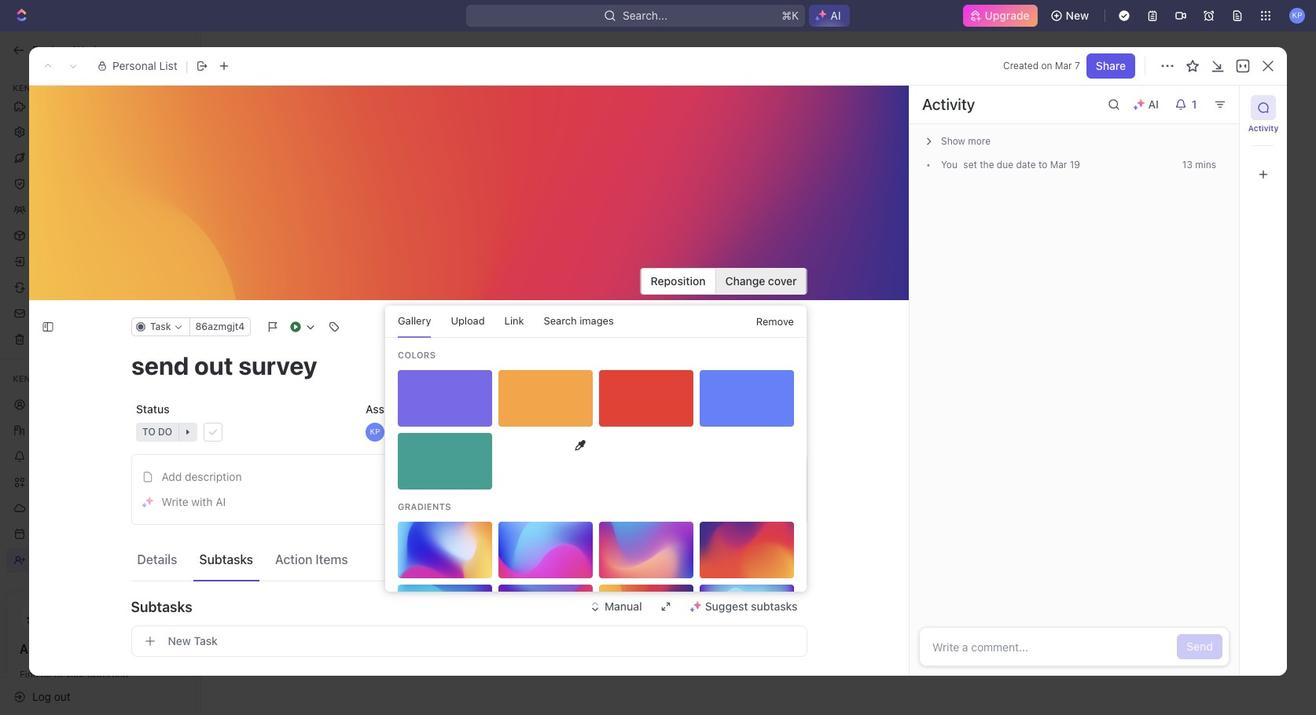 Task type: vqa. For each thing, say whether or not it's contained in the screenshot.
Reposition
yes



Task type: describe. For each thing, give the bounding box(es) containing it.
subtasks
[[751, 600, 798, 613]]

created on mar 7
[[1003, 60, 1080, 72]]

app inside find all of your apps and integrations in our new app center!
[[124, 683, 142, 695]]

trash link
[[6, 327, 194, 352]]

write with ai
[[162, 495, 226, 509]]

subtasks button
[[193, 545, 259, 574]]

⌘k
[[782, 9, 799, 22]]

and
[[112, 669, 129, 681]]

your inside turn your referrals into revenue - join clickup's affiliate program
[[625, 400, 656, 419]]

suggest
[[705, 600, 748, 613]]

task inside button
[[194, 635, 218, 648]]

trash
[[32, 332, 60, 346]]

program
[[756, 417, 817, 436]]

personal list |
[[112, 58, 188, 74]]

change
[[725, 274, 765, 288]]

date
[[1016, 159, 1036, 171]]

log out
[[32, 690, 71, 703]]

new task button
[[131, 626, 807, 657]]

suggest subtasks
[[705, 600, 798, 613]]

imports / exports
[[32, 254, 119, 268]]

integrations
[[32, 99, 93, 112]]

&
[[77, 177, 85, 190]]

settings
[[32, 125, 74, 138]]

out
[[54, 690, 71, 703]]

activity inside task sidebar content "section"
[[922, 95, 975, 113]]

86azmgjt4
[[195, 321, 244, 333]]

referrals
[[660, 400, 719, 419]]

types
[[58, 228, 89, 242]]

spaces link
[[6, 145, 194, 170]]

add description
[[162, 470, 242, 484]]

ai
[[216, 495, 226, 509]]

you
[[941, 159, 958, 171]]

email integration link
[[6, 301, 194, 326]]

/
[[74, 254, 77, 268]]

upload
[[451, 314, 485, 327]]

task types link
[[6, 223, 194, 248]]

clickup
[[32, 280, 72, 294]]

log out button
[[6, 684, 187, 710]]

gallery
[[398, 314, 431, 327]]

1 vertical spatial new
[[155, 608, 176, 618]]

integration
[[62, 306, 117, 320]]

due
[[595, 403, 615, 416]]

security
[[32, 177, 74, 190]]

13 mins
[[1182, 159, 1216, 171]]

action items button
[[269, 545, 354, 574]]

13
[[1182, 159, 1193, 171]]

our
[[86, 683, 100, 695]]

images
[[580, 314, 614, 327]]

0 horizontal spatial app
[[20, 642, 44, 657]]

upgrade
[[985, 9, 1030, 22]]

write with ai button
[[136, 490, 802, 515]]

action
[[275, 552, 312, 566]]

revenue
[[754, 400, 811, 419]]

search
[[544, 314, 577, 327]]

items
[[316, 552, 348, 566]]

personal list link
[[112, 59, 177, 72]]

gradients
[[398, 502, 451, 512]]

find all of your apps and integrations in our new app center!
[[20, 669, 177, 695]]

|
[[185, 58, 188, 74]]

task sidebar content section
[[909, 86, 1239, 676]]

join
[[826, 400, 856, 419]]

change cover button
[[716, 269, 806, 294]]

to for back to workspace
[[60, 43, 70, 56]]

mins
[[1195, 159, 1216, 171]]

new button
[[1044, 3, 1098, 28]]

details
[[137, 552, 177, 566]]

center!
[[144, 683, 177, 695]]

change cover
[[725, 274, 797, 288]]

upgrade link
[[963, 5, 1038, 27]]

86azmgjt4 button
[[189, 318, 251, 337]]

settings link
[[6, 119, 194, 144]]

-
[[815, 400, 822, 419]]

status
[[136, 403, 169, 416]]

add description button
[[136, 465, 802, 490]]

clickapps
[[32, 73, 83, 86]]

send
[[1187, 640, 1213, 653]]

clickup api
[[32, 280, 92, 294]]

back to workspace
[[32, 43, 130, 56]]

your inside find all of your apps and integrations in our new app center!
[[66, 669, 85, 681]]

new for new button
[[1066, 9, 1089, 22]]



Task type: locate. For each thing, give the bounding box(es) containing it.
affiliate
[[700, 417, 753, 436]]

new up center! at the left of the page
[[168, 635, 191, 648]]

0 vertical spatial your
[[625, 400, 656, 419]]

new task
[[168, 635, 218, 648]]

subtasks
[[199, 552, 253, 566], [131, 599, 192, 615]]

subtasks button
[[131, 588, 807, 626]]

2 vertical spatial new
[[168, 635, 191, 648]]

subtasks for subtasks button
[[199, 552, 253, 566]]

0 horizontal spatial task
[[32, 228, 55, 242]]

to inside task sidebar content "section"
[[1039, 159, 1048, 171]]

7
[[1075, 60, 1080, 72]]

Edit task name text field
[[131, 351, 807, 381]]

imports
[[32, 254, 71, 268]]

1 vertical spatial your
[[66, 669, 85, 681]]

add
[[162, 470, 182, 484]]

clickup api link
[[6, 275, 194, 300]]

new inside the new task button
[[168, 635, 191, 648]]

in
[[75, 683, 83, 695]]

mar left '19'
[[1050, 159, 1067, 171]]

2 horizontal spatial to
[[1039, 159, 1048, 171]]

search...
[[623, 9, 668, 22]]

center
[[47, 642, 87, 657]]

your right due
[[625, 400, 656, 419]]

1 vertical spatial mar
[[1050, 159, 1067, 171]]

log
[[32, 690, 51, 703]]

exports
[[80, 254, 119, 268]]

teams
[[32, 202, 65, 216]]

1 horizontal spatial subtasks
[[199, 552, 253, 566]]

subtasks inside subtasks dropdown button
[[131, 599, 192, 615]]

suggest subtasks button
[[680, 594, 807, 620]]

1 vertical spatial app
[[124, 683, 142, 695]]

security & permissions
[[32, 177, 149, 190]]

mar inside task sidebar content "section"
[[1050, 159, 1067, 171]]

app down and
[[124, 683, 142, 695]]

write
[[162, 495, 188, 509]]

integrations
[[20, 683, 73, 695]]

the
[[980, 159, 994, 171]]

apps
[[88, 669, 110, 681]]

1 horizontal spatial app
[[124, 683, 142, 695]]

new up "7"
[[1066, 9, 1089, 22]]

subtasks up new task
[[131, 599, 192, 615]]

teams link
[[6, 197, 194, 222]]

date
[[618, 403, 643, 416]]

permissions
[[88, 177, 149, 190]]

spaces
[[32, 151, 70, 164]]

change cover button
[[716, 269, 806, 294]]

0 vertical spatial app
[[20, 642, 44, 657]]

new
[[103, 683, 121, 695]]

into
[[723, 400, 750, 419]]

1 vertical spatial activity
[[1248, 123, 1279, 133]]

to right assigned
[[416, 403, 426, 416]]

0 vertical spatial new
[[1066, 9, 1089, 22]]

all
[[41, 669, 51, 681]]

your up in
[[66, 669, 85, 681]]

details button
[[131, 545, 184, 574]]

list
[[159, 59, 177, 72]]

security & permissions link
[[6, 171, 194, 196]]

2 vertical spatial to
[[416, 403, 426, 416]]

clickup's
[[860, 400, 929, 419]]

activity inside task sidebar navigation tab list
[[1248, 123, 1279, 133]]

action items
[[275, 552, 348, 566]]

your
[[625, 400, 656, 419], [66, 669, 85, 681]]

1 horizontal spatial your
[[625, 400, 656, 419]]

0 horizontal spatial activity
[[922, 95, 975, 113]]

0 vertical spatial to
[[60, 43, 70, 56]]

api
[[75, 280, 92, 294]]

due
[[997, 159, 1014, 171]]

1 vertical spatial task
[[194, 635, 218, 648]]

subtasks for subtasks dropdown button
[[131, 599, 192, 615]]

email
[[32, 306, 59, 320]]

on
[[1041, 60, 1052, 72]]

0 horizontal spatial to
[[60, 43, 70, 56]]

new for task
[[168, 635, 191, 648]]

colors
[[398, 350, 436, 360]]

share
[[1096, 59, 1126, 72]]

link
[[504, 314, 524, 327]]

0 vertical spatial task
[[32, 228, 55, 242]]

subtasks inside subtasks button
[[199, 552, 253, 566]]

new inside new button
[[1066, 9, 1089, 22]]

assigned
[[365, 403, 413, 416]]

turn your referrals into revenue - join clickup's affiliate program
[[589, 400, 929, 436]]

personal
[[112, 59, 156, 72]]

new
[[1066, 9, 1089, 22], [155, 608, 176, 618], [168, 635, 191, 648]]

search images
[[544, 314, 614, 327]]

reposition
[[651, 274, 706, 288]]

0 vertical spatial subtasks
[[199, 552, 253, 566]]

description
[[185, 470, 242, 484]]

0 vertical spatial activity
[[922, 95, 975, 113]]

subtasks down ai
[[199, 552, 253, 566]]

to right 'date'
[[1039, 159, 1048, 171]]

0 horizontal spatial your
[[66, 669, 85, 681]]

rewards graphic@2x image
[[583, 115, 935, 369]]

gradients link
[[398, 502, 451, 512]]

to right back
[[60, 43, 70, 56]]

app center
[[20, 642, 87, 657]]

19
[[1070, 159, 1080, 171]]

0 vertical spatial mar
[[1055, 60, 1072, 72]]

new up new task
[[155, 608, 176, 618]]

remove
[[756, 315, 794, 327]]

workspace
[[73, 43, 130, 56]]

1 vertical spatial to
[[1039, 159, 1048, 171]]

app up "find"
[[20, 642, 44, 657]]

email integration
[[32, 306, 117, 320]]

clickapps link
[[6, 67, 194, 92]]

task
[[32, 228, 55, 242], [194, 635, 218, 648]]

assigned to
[[365, 403, 426, 416]]

1 horizontal spatial activity
[[1248, 123, 1279, 133]]

to inside button
[[60, 43, 70, 56]]

to for assigned to
[[416, 403, 426, 416]]

to
[[60, 43, 70, 56], [1039, 159, 1048, 171], [416, 403, 426, 416]]

1 horizontal spatial task
[[194, 635, 218, 648]]

of
[[54, 669, 63, 681]]

back
[[32, 43, 57, 56]]

1 horizontal spatial to
[[416, 403, 426, 416]]

task sidebar navigation tab list
[[1246, 95, 1281, 187]]

1 vertical spatial subtasks
[[131, 599, 192, 615]]

mar left "7"
[[1055, 60, 1072, 72]]

0 horizontal spatial subtasks
[[131, 599, 192, 615]]



